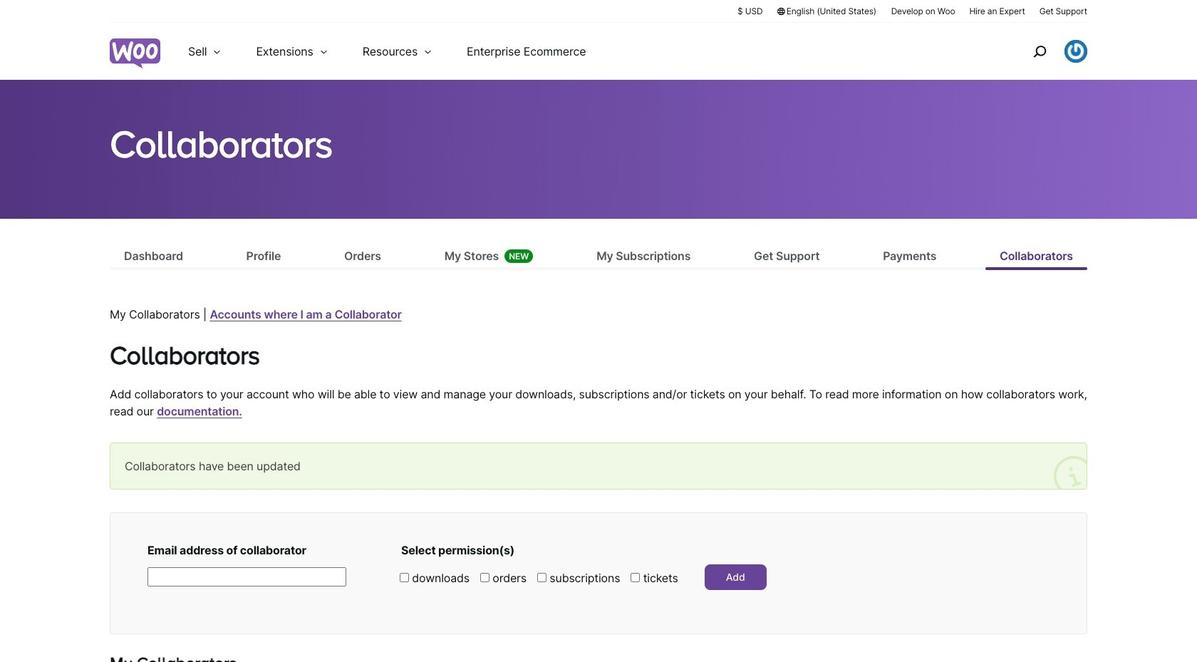 Task type: describe. For each thing, give the bounding box(es) containing it.
service navigation menu element
[[1003, 28, 1088, 75]]



Task type: vqa. For each thing, say whether or not it's contained in the screenshot.
'search' IMAGE
yes



Task type: locate. For each thing, give the bounding box(es) containing it.
search image
[[1029, 40, 1052, 63]]

None checkbox
[[400, 573, 409, 582], [538, 573, 547, 582], [400, 573, 409, 582], [538, 573, 547, 582]]

None checkbox
[[481, 573, 490, 582], [631, 573, 641, 582], [481, 573, 490, 582], [631, 573, 641, 582]]

open account menu image
[[1065, 40, 1088, 63]]



